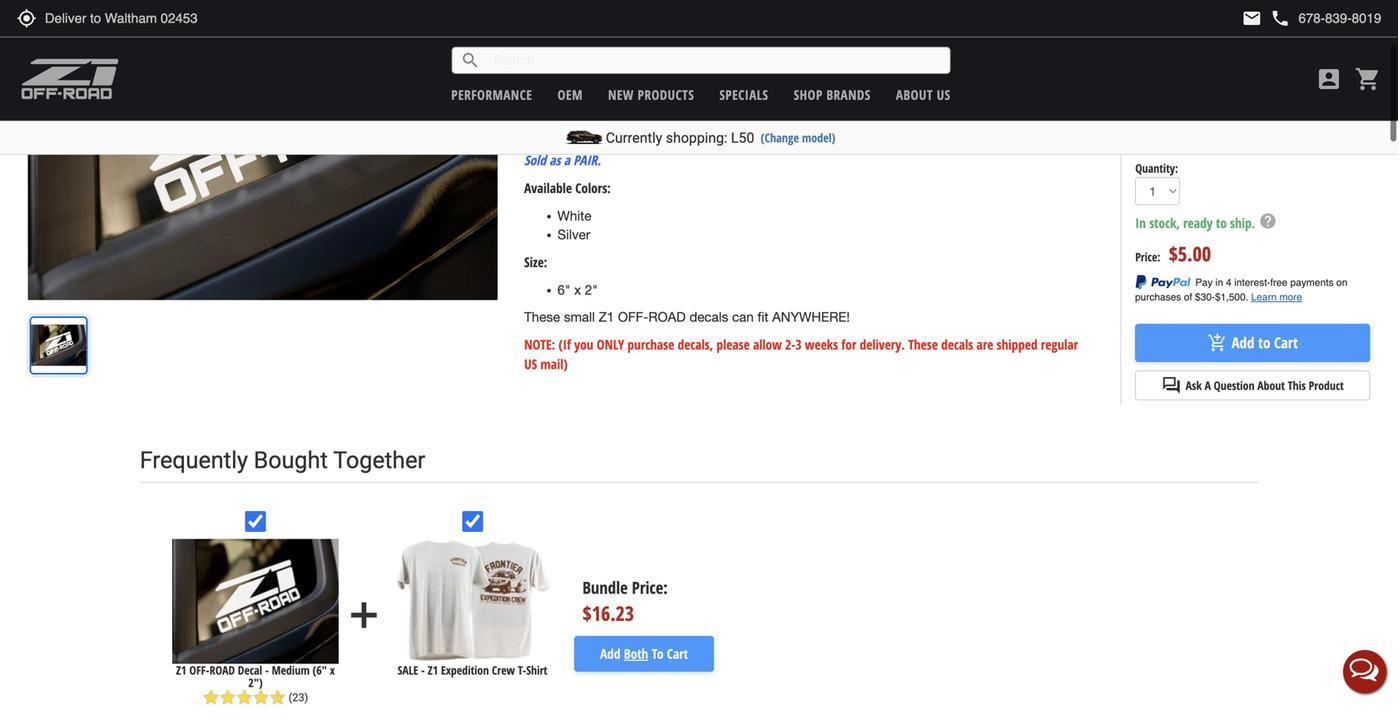 Task type: describe. For each thing, give the bounding box(es) containing it.
more
[[1163, 16, 1184, 30]]

(learn more about the ultimate frontier giveaway) link
[[1136, 16, 1340, 30]]

medium
[[272, 662, 310, 678]]

products
[[638, 86, 695, 104]]

together
[[333, 447, 426, 474]]

below.
[[1292, 80, 1324, 93]]

and inside get with the times and add the new z1 off-road decal to your vehicle. this decal allows you to tastefully add the badge of performance to your vehicle.
[[636, 13, 659, 29]]

colors:
[[576, 179, 611, 197]]

shopping_cart link
[[1351, 66, 1382, 92]]

sold as a pair.
[[524, 151, 601, 169]]

decal inside the these decals feature z1's new off-road collection. the decal has a slate gray and black gradient with a gunmetal gray outline. perfect for any color match.
[[872, 60, 904, 75]]

to make installation easier, all decals come with their own transfer film to make sure installation is 100% perfect, every time.
[[524, 106, 1090, 140]]

1 vertical spatial about
[[896, 86, 934, 104]]

product
[[1309, 377, 1345, 393]]

of inside get with the times and add the new z1 off-road decal to your vehicle. this decal allows you to tastefully add the badge of performance to your vehicle.
[[688, 32, 699, 48]]

off- inside z1 off-road decal - medium (6" x 2")
[[189, 662, 210, 678]]

question_answer
[[1162, 375, 1182, 395]]

1 horizontal spatial add
[[597, 32, 620, 48]]

to up color
[[867, 13, 879, 29]]

cart for to
[[667, 645, 688, 663]]

0 vertical spatial x
[[575, 282, 581, 298]]

ready
[[1184, 214, 1213, 232]]

z1's
[[652, 60, 678, 75]]

get with the times and add the new z1 off-road decal to your vehicle. this decal allows you to tastefully add the badge of performance to your vehicle.
[[524, 13, 1089, 48]]

own
[[842, 106, 867, 121]]

giveaway)
[[1299, 16, 1340, 30]]

frontier
[[1265, 16, 1296, 30]]

us
[[937, 86, 951, 104]]

z1 off-road decal - medium (6" x 2")
[[176, 662, 335, 691]]

note: (if you only purchase decals, please allow 2-3 weeks for delivery. these decals are shipped regular us mail)
[[524, 336, 1079, 373]]

new products
[[608, 86, 695, 104]]

(change model) link
[[761, 129, 836, 146]]

anywhere!
[[773, 309, 850, 325]]

silver
[[558, 227, 591, 242]]

2 installation from the left
[[1026, 106, 1090, 121]]

phone link
[[1271, 8, 1382, 28]]

to inside in stock, ready to ship. help
[[1217, 214, 1228, 232]]

to inside to make installation easier, all decals come with their own transfer film to make sure installation is 100% perfect, every time.
[[945, 106, 957, 121]]

z1 right sale
[[428, 662, 438, 678]]

2 vertical spatial new
[[608, 86, 634, 104]]

frequently bought together
[[140, 447, 426, 474]]

decals inside to make installation easier, all decals come with their own transfer film to make sure installation is 100% perfect, every time.
[[704, 106, 743, 121]]

every
[[626, 125, 658, 140]]

come
[[747, 106, 780, 121]]

road inside the these decals feature z1's new off-road collection. the decal has a slate gray and black gradient with a gunmetal gray outline. perfect for any color match.
[[740, 60, 778, 75]]

shipped
[[997, 336, 1038, 353]]

performance inside get with the times and add the new z1 off-road decal to your vehicle. this decal allows you to tastefully add the badge of performance to your vehicle.
[[703, 32, 779, 48]]

small
[[564, 309, 595, 325]]

account_box
[[1316, 66, 1343, 92]]

sure
[[997, 106, 1022, 121]]

to down get
[[524, 32, 536, 48]]

size:
[[524, 253, 548, 271]]

the down product
[[1235, 80, 1250, 93]]

mail link
[[1243, 8, 1263, 28]]

any inside the these decals feature z1's new off-road collection. the decal has a slate gray and black gradient with a gunmetal gray outline. perfect for any color match.
[[818, 79, 839, 94]]

shop brands link
[[794, 86, 871, 104]]

product
[[1223, 65, 1261, 78]]

feature
[[607, 60, 648, 75]]

decals up "decals,"
[[690, 309, 729, 325]]

both
[[624, 645, 649, 663]]

easier,
[[646, 106, 684, 121]]

these decals feature z1's new off-road collection. the decal has a slate gray and black gradient with a gunmetal gray outline. perfect for any color match.
[[524, 60, 1063, 94]]

film
[[920, 106, 941, 121]]

ship.
[[1231, 214, 1256, 232]]

mail phone
[[1243, 8, 1291, 28]]

in
[[1136, 214, 1147, 232]]

2")
[[248, 675, 263, 691]]

of inside please review the product description if you are unsure about any of the options below.
[[1223, 80, 1232, 93]]

z1 inside z1 off-road decal - medium (6" x 2")
[[176, 662, 187, 678]]

delivery.
[[860, 336, 905, 353]]

slate
[[944, 60, 972, 75]]

0 vertical spatial a
[[933, 60, 940, 75]]

weeks
[[805, 336, 839, 353]]

2 horizontal spatial decal
[[990, 13, 1022, 29]]

1 horizontal spatial add
[[1232, 333, 1255, 353]]

l50
[[731, 129, 755, 146]]

shirt
[[526, 662, 548, 678]]

(learn more about the ultimate frontier giveaway)
[[1136, 16, 1340, 30]]

1 horizontal spatial vehicle.
[[912, 13, 958, 29]]

brands
[[827, 86, 871, 104]]

oem
[[558, 86, 583, 104]]

as
[[550, 151, 561, 169]]

with inside the these decals feature z1's new off-road collection. the decal has a slate gray and black gradient with a gunmetal gray outline. perfect for any color match.
[[577, 79, 602, 94]]

model)
[[802, 129, 836, 146]]

only
[[597, 336, 625, 353]]

shop
[[794, 86, 823, 104]]

time.
[[662, 125, 692, 140]]

please
[[717, 336, 750, 353]]

this inside question_answer ask a question about this product
[[1288, 377, 1307, 393]]

the down times
[[624, 32, 642, 48]]

performance link
[[452, 86, 533, 104]]

stock,
[[1150, 214, 1181, 232]]

specials
[[720, 86, 769, 104]]

bundle
[[583, 576, 628, 599]]

bought
[[254, 447, 328, 474]]

sold
[[524, 151, 546, 169]]

with inside to make installation easier, all decals come with their own transfer film to make sure installation is 100% perfect, every time.
[[784, 106, 808, 121]]

decals inside the these decals feature z1's new off-road collection. the decal has a slate gray and black gradient with a gunmetal gray outline. perfect for any color match.
[[564, 60, 603, 75]]

(change
[[761, 129, 799, 146]]

gradient
[[524, 79, 573, 94]]

t-
[[518, 662, 526, 678]]

outline.
[[705, 79, 748, 94]]

help
[[1259, 212, 1278, 230]]

2-
[[786, 336, 796, 353]]

fit
[[758, 309, 769, 325]]

to up collection.
[[782, 32, 794, 48]]

mail
[[1243, 8, 1263, 28]]

z1 right small
[[599, 309, 615, 325]]

off- up purchase in the left of the page
[[618, 309, 649, 325]]

and inside the these decals feature z1's new off-road collection. the decal has a slate gray and black gradient with a gunmetal gray outline. perfect for any color match.
[[1005, 60, 1028, 75]]

100%
[[538, 125, 573, 140]]

road inside z1 off-road decal - medium (6" x 2")
[[210, 662, 235, 678]]

can
[[732, 309, 754, 325]]

to inside to make installation easier, all decals come with their own transfer film to make sure installation is 100% perfect, every time.
[[524, 106, 538, 121]]

0 horizontal spatial performance
[[452, 86, 533, 104]]

sale - z1 expedition crew t-shirt
[[398, 662, 548, 678]]

my_location
[[17, 8, 37, 28]]

new inside get with the times and add the new z1 off-road decal to your vehicle. this decal allows you to tastefully add the badge of performance to your vehicle.
[[712, 13, 736, 29]]

(23)
[[286, 692, 308, 704]]

2 vertical spatial add
[[343, 595, 385, 636]]

about inside question_answer ask a question about this product
[[1258, 377, 1286, 393]]

1 installation from the left
[[578, 106, 642, 121]]

quantity:
[[1136, 160, 1179, 176]]

allows
[[1026, 13, 1063, 29]]

0 horizontal spatial your
[[798, 32, 824, 48]]

x inside z1 off-road decal - medium (6" x 2")
[[330, 662, 335, 678]]

is
[[524, 125, 534, 140]]



Task type: locate. For each thing, give the bounding box(es) containing it.
are right 'account_box'
[[1350, 65, 1365, 78]]

the up options:
[[1213, 16, 1227, 30]]

2 vertical spatial you
[[574, 336, 594, 353]]

to down us
[[945, 106, 957, 121]]

0 horizontal spatial any
[[818, 79, 839, 94]]

any right 'about'
[[1202, 80, 1220, 93]]

available down as
[[524, 179, 572, 197]]

unsure
[[1136, 80, 1169, 93]]

0 vertical spatial your
[[883, 13, 909, 29]]

cart for to
[[1275, 333, 1299, 353]]

1 vertical spatial add
[[600, 645, 621, 663]]

these up note:
[[524, 309, 560, 325]]

of right badge at top
[[688, 32, 699, 48]]

0 vertical spatial and
[[636, 13, 659, 29]]

0 horizontal spatial make
[[542, 106, 575, 121]]

these inside note: (if you only purchase decals, please allow 2-3 weeks for delivery. these decals are shipped regular us mail)
[[909, 336, 938, 353]]

0 vertical spatial price:
[[1136, 249, 1161, 265]]

all
[[687, 106, 700, 121]]

your up has
[[883, 13, 909, 29]]

0 vertical spatial to
[[524, 106, 538, 121]]

review
[[1171, 65, 1202, 78]]

white silver
[[558, 208, 592, 242]]

vehicle. up color
[[828, 32, 873, 48]]

1 vertical spatial for
[[842, 336, 857, 353]]

1 vertical spatial these
[[524, 309, 560, 325]]

(if
[[559, 336, 571, 353]]

any down collection.
[[818, 79, 839, 94]]

0 horizontal spatial decal
[[831, 13, 863, 29]]

0 vertical spatial add
[[663, 13, 686, 29]]

2 make from the left
[[960, 106, 993, 121]]

price:
[[1136, 249, 1161, 265], [632, 576, 668, 599]]

you right 'if'
[[1330, 65, 1347, 78]]

vehicle. up has
[[912, 13, 958, 29]]

these small z1 off-road decals can fit anywhere!
[[524, 309, 850, 325]]

pair.
[[574, 151, 601, 169]]

the
[[1213, 16, 1227, 30], [846, 60, 868, 75]]

the inside the these decals feature z1's new off-road collection. the decal has a slate gray and black gradient with a gunmetal gray outline. perfect for any color match.
[[846, 60, 868, 75]]

0 horizontal spatial vehicle.
[[828, 32, 873, 48]]

decals inside note: (if you only purchase decals, please allow 2-3 weeks for delivery. these decals are shipped regular us mail)
[[942, 336, 974, 353]]

ask
[[1186, 377, 1202, 393]]

off- left the decal
[[189, 662, 210, 678]]

options:
[[1193, 37, 1243, 57]]

None checkbox
[[462, 511, 483, 532]]

a right has
[[933, 60, 940, 75]]

1 horizontal spatial gray
[[976, 60, 1001, 75]]

of down product
[[1223, 80, 1232, 93]]

you right "allows"
[[1067, 13, 1089, 29]]

1 horizontal spatial performance
[[703, 32, 779, 48]]

0 vertical spatial available
[[1136, 37, 1190, 57]]

2 horizontal spatial about
[[1258, 377, 1286, 393]]

add left both
[[600, 645, 621, 663]]

0 horizontal spatial are
[[977, 336, 994, 353]]

0 horizontal spatial for
[[798, 79, 814, 94]]

this up slate
[[961, 13, 986, 29]]

1 vertical spatial are
[[977, 336, 994, 353]]

perfect,
[[577, 125, 623, 140]]

0 horizontal spatial this
[[961, 13, 986, 29]]

available
[[1136, 37, 1190, 57], [524, 179, 572, 197]]

road inside get with the times and add the new z1 off-road decal to your vehicle. this decal allows you to tastefully add the badge of performance to your vehicle.
[[790, 13, 827, 29]]

x left 2"
[[575, 282, 581, 298]]

new right the z1's
[[681, 60, 706, 75]]

0 horizontal spatial and
[[636, 13, 659, 29]]

1 horizontal spatial installation
[[1026, 106, 1090, 121]]

new down feature
[[608, 86, 634, 104]]

2 - from the left
[[421, 662, 425, 678]]

0 horizontal spatial available
[[524, 179, 572, 197]]

price: inside price: $5.00
[[1136, 249, 1161, 265]]

1 horizontal spatial to
[[652, 645, 664, 663]]

currently
[[606, 129, 663, 146]]

decal up match.
[[872, 60, 904, 75]]

cart right both
[[667, 645, 688, 663]]

about up film
[[896, 86, 934, 104]]

price: $5.00
[[1136, 240, 1212, 267]]

1 horizontal spatial x
[[575, 282, 581, 298]]

decal left "allows"
[[990, 13, 1022, 29]]

road left the decal
[[210, 662, 235, 678]]

crew
[[492, 662, 515, 678]]

with down shop
[[784, 106, 808, 121]]

1 horizontal spatial any
[[1202, 80, 1220, 93]]

6"
[[558, 282, 571, 298]]

1 vertical spatial you
[[1330, 65, 1347, 78]]

about right the question
[[1258, 377, 1286, 393]]

installation up perfect,
[[578, 106, 642, 121]]

1 vertical spatial with
[[577, 79, 602, 94]]

phone
[[1271, 8, 1291, 28]]

decal up collection.
[[831, 13, 863, 29]]

new up search search field
[[712, 13, 736, 29]]

about us link
[[896, 86, 951, 104]]

available for available colors:
[[524, 179, 572, 197]]

a
[[933, 60, 940, 75], [605, 79, 613, 94], [564, 151, 570, 169]]

0 horizontal spatial to
[[524, 106, 538, 121]]

your
[[883, 13, 909, 29], [798, 32, 824, 48]]

road
[[790, 13, 827, 29], [740, 60, 778, 75], [649, 309, 686, 325], [210, 662, 235, 678]]

1 horizontal spatial about
[[1187, 16, 1210, 30]]

add
[[1232, 333, 1255, 353], [600, 645, 621, 663]]

if
[[1321, 65, 1327, 78]]

z1 inside get with the times and add the new z1 off-road decal to your vehicle. this decal allows you to tastefully add the badge of performance to your vehicle.
[[740, 13, 756, 29]]

3
[[796, 336, 802, 353]]

1 horizontal spatial for
[[842, 336, 857, 353]]

1 horizontal spatial available
[[1136, 37, 1190, 57]]

please review the product description if you are unsure about any of the options below.
[[1136, 65, 1365, 93]]

1 vertical spatial this
[[1288, 377, 1307, 393]]

0 vertical spatial this
[[961, 13, 986, 29]]

to up question_answer ask a question about this product on the right of the page
[[1259, 333, 1271, 353]]

1 horizontal spatial price:
[[1136, 249, 1161, 265]]

any
[[818, 79, 839, 94], [1202, 80, 1220, 93]]

1 - from the left
[[265, 662, 269, 678]]

None checkbox
[[245, 511, 266, 532]]

any inside please review the product description if you are unsure about any of the options below.
[[1202, 80, 1220, 93]]

off- up the these decals feature z1's new off-road collection. the decal has a slate gray and black gradient with a gunmetal gray outline. perfect for any color match.
[[759, 13, 790, 29]]

0 horizontal spatial add
[[343, 595, 385, 636]]

to up is
[[524, 106, 538, 121]]

0 vertical spatial vehicle.
[[912, 13, 958, 29]]

your up collection.
[[798, 32, 824, 48]]

1 horizontal spatial a
[[605, 79, 613, 94]]

purchase
[[628, 336, 675, 353]]

account_box link
[[1312, 66, 1347, 92]]

and up badge at top
[[636, 13, 659, 29]]

with inside get with the times and add the new z1 off-road decal to your vehicle. this decal allows you to tastefully add the badge of performance to your vehicle.
[[550, 13, 574, 29]]

0 vertical spatial you
[[1067, 13, 1089, 29]]

1 horizontal spatial -
[[421, 662, 425, 678]]

1 horizontal spatial the
[[1213, 16, 1227, 30]]

2 horizontal spatial new
[[712, 13, 736, 29]]

allow
[[753, 336, 782, 353]]

0 vertical spatial add
[[1232, 333, 1255, 353]]

0 vertical spatial gray
[[976, 60, 1001, 75]]

1 horizontal spatial of
[[1223, 80, 1232, 93]]

z1 motorsports logo image
[[21, 58, 120, 100]]

2 vertical spatial a
[[564, 151, 570, 169]]

x right (6"
[[330, 662, 335, 678]]

1 vertical spatial of
[[1223, 80, 1232, 93]]

cart up question_answer ask a question about this product on the right of the page
[[1275, 333, 1299, 353]]

installation down black
[[1026, 106, 1090, 121]]

you right (if
[[574, 336, 594, 353]]

decals left the shipped
[[942, 336, 974, 353]]

match.
[[877, 79, 918, 94]]

and left black
[[1005, 60, 1028, 75]]

decal
[[831, 13, 863, 29], [990, 13, 1022, 29], [872, 60, 904, 75]]

1 horizontal spatial your
[[883, 13, 909, 29]]

new inside the these decals feature z1's new off-road collection. the decal has a slate gray and black gradient with a gunmetal gray outline. perfect for any color match.
[[681, 60, 706, 75]]

road up perfect
[[740, 60, 778, 75]]

1 horizontal spatial this
[[1288, 377, 1307, 393]]

0 vertical spatial new
[[712, 13, 736, 29]]

z1 left the decal
[[176, 662, 187, 678]]

1 horizontal spatial cart
[[1275, 333, 1299, 353]]

the down options:
[[1205, 65, 1220, 78]]

question
[[1214, 377, 1255, 393]]

0 horizontal spatial x
[[330, 662, 335, 678]]

1 vertical spatial and
[[1005, 60, 1028, 75]]

transfer
[[871, 106, 916, 121]]

us
[[524, 355, 537, 373]]

1 vertical spatial your
[[798, 32, 824, 48]]

1 vertical spatial gray
[[675, 79, 701, 94]]

0 horizontal spatial about
[[896, 86, 934, 104]]

with up tastefully
[[550, 13, 574, 29]]

1 vertical spatial vehicle.
[[828, 32, 873, 48]]

to left ship.
[[1217, 214, 1228, 232]]

performance down search
[[452, 86, 533, 104]]

the up search search field
[[689, 13, 708, 29]]

are inside note: (if you only purchase decals, please allow 2-3 weeks for delivery. these decals are shipped regular us mail)
[[977, 336, 994, 353]]

to right both
[[652, 645, 664, 663]]

available colors:
[[524, 179, 611, 197]]

decals up oem link
[[564, 60, 603, 75]]

add_shopping_cart add to cart
[[1208, 333, 1299, 353]]

1 vertical spatial available
[[524, 179, 572, 197]]

1 vertical spatial add
[[597, 32, 620, 48]]

1 horizontal spatial with
[[577, 79, 602, 94]]

these for these small z1 off-road decals can fit anywhere!
[[524, 309, 560, 325]]

get
[[524, 13, 546, 29]]

0 vertical spatial these
[[524, 60, 560, 75]]

add
[[663, 13, 686, 29], [597, 32, 620, 48], [343, 595, 385, 636]]

this inside get with the times and add the new z1 off-road decal to your vehicle. this decal allows you to tastefully add the badge of performance to your vehicle.
[[961, 13, 986, 29]]

off- up outline.
[[710, 60, 740, 75]]

these up gradient
[[524, 60, 560, 75]]

0 horizontal spatial add
[[600, 645, 621, 663]]

the up tastefully
[[578, 13, 597, 29]]

0 vertical spatial with
[[550, 13, 574, 29]]

for inside the these decals feature z1's new off-road collection. the decal has a slate gray and black gradient with a gunmetal gray outline. perfect for any color match.
[[798, 79, 814, 94]]

you inside please review the product description if you are unsure about any of the options below.
[[1330, 65, 1347, 78]]

1 horizontal spatial decal
[[872, 60, 904, 75]]

in stock, ready to ship. help
[[1136, 212, 1278, 232]]

available options:
[[1136, 37, 1243, 57]]

this left product
[[1288, 377, 1307, 393]]

- right sale
[[421, 662, 425, 678]]

black
[[1031, 60, 1063, 75]]

these
[[524, 60, 560, 75], [524, 309, 560, 325], [909, 336, 938, 353]]

gray up all
[[675, 79, 701, 94]]

2"
[[585, 282, 598, 298]]

are left the shipped
[[977, 336, 994, 353]]

0 vertical spatial cart
[[1275, 333, 1299, 353]]

for inside note: (if you only purchase decals, please allow 2-3 weeks for delivery. these decals are shipped regular us mail)
[[842, 336, 857, 353]]

make left sure
[[960, 106, 993, 121]]

sale
[[398, 662, 418, 678]]

0 horizontal spatial price:
[[632, 576, 668, 599]]

0 horizontal spatial with
[[550, 13, 574, 29]]

0 vertical spatial are
[[1350, 65, 1365, 78]]

0 horizontal spatial the
[[846, 60, 868, 75]]

new
[[712, 13, 736, 29], [681, 60, 706, 75], [608, 86, 634, 104]]

about
[[1172, 80, 1199, 93]]

you inside get with the times and add the new z1 off-road decal to your vehicle. this decal allows you to tastefully add the badge of performance to your vehicle.
[[1067, 13, 1089, 29]]

2 horizontal spatial with
[[784, 106, 808, 121]]

for right "weeks"
[[842, 336, 857, 353]]

2 horizontal spatial add
[[663, 13, 686, 29]]

performance up outline.
[[703, 32, 779, 48]]

make up 100%
[[542, 106, 575, 121]]

1 vertical spatial new
[[681, 60, 706, 75]]

2 vertical spatial about
[[1258, 377, 1286, 393]]

you inside note: (if you only purchase decals, please allow 2-3 weeks for delivery. these decals are shipped regular us mail)
[[574, 336, 594, 353]]

1 horizontal spatial and
[[1005, 60, 1028, 75]]

1 make from the left
[[542, 106, 575, 121]]

1 vertical spatial the
[[846, 60, 868, 75]]

2 horizontal spatial you
[[1330, 65, 1347, 78]]

a down feature
[[605, 79, 613, 94]]

0 horizontal spatial installation
[[578, 106, 642, 121]]

expedition
[[441, 662, 489, 678]]

a right as
[[564, 151, 570, 169]]

available down more
[[1136, 37, 1190, 57]]

- inside z1 off-road decal - medium (6" x 2")
[[265, 662, 269, 678]]

shop brands
[[794, 86, 871, 104]]

are
[[1350, 65, 1365, 78], [977, 336, 994, 353]]

0 vertical spatial about
[[1187, 16, 1210, 30]]

decals up currently shopping: l50 (change model) on the top of the page
[[704, 106, 743, 121]]

road up purchase in the left of the page
[[649, 309, 686, 325]]

2 vertical spatial these
[[909, 336, 938, 353]]

are inside please review the product description if you are unsure about any of the options below.
[[1350, 65, 1365, 78]]

road up collection.
[[790, 13, 827, 29]]

and
[[636, 13, 659, 29], [1005, 60, 1028, 75]]

gray right slate
[[976, 60, 1001, 75]]

0 horizontal spatial -
[[265, 662, 269, 678]]

- right the decal
[[265, 662, 269, 678]]

about
[[1187, 16, 1210, 30], [896, 86, 934, 104], [1258, 377, 1286, 393]]

off- inside get with the times and add the new z1 off-road decal to your vehicle. this decal allows you to tastefully add the badge of performance to your vehicle.
[[759, 13, 790, 29]]

z1
[[740, 13, 756, 29], [599, 309, 615, 325], [176, 662, 187, 678], [428, 662, 438, 678]]

this
[[961, 13, 986, 29], [1288, 377, 1307, 393]]

price: right bundle
[[632, 576, 668, 599]]

1 vertical spatial x
[[330, 662, 335, 678]]

question_answer ask a question about this product
[[1162, 375, 1345, 395]]

1 horizontal spatial make
[[960, 106, 993, 121]]

add both to cart
[[600, 645, 688, 663]]

0 horizontal spatial you
[[574, 336, 594, 353]]

with right gradient
[[577, 79, 602, 94]]

Search search field
[[481, 48, 950, 73]]

bundle price: $16.23
[[583, 576, 668, 627]]

vehicle.
[[912, 13, 958, 29], [828, 32, 873, 48]]

x
[[575, 282, 581, 298], [330, 662, 335, 678]]

search
[[461, 50, 481, 70]]

0 horizontal spatial gray
[[675, 79, 701, 94]]

for down collection.
[[798, 79, 814, 94]]

price: down in
[[1136, 249, 1161, 265]]

collection.
[[781, 60, 842, 75]]

frequently
[[140, 447, 248, 474]]

1 vertical spatial price:
[[632, 576, 668, 599]]

regular
[[1041, 336, 1079, 353]]

0 vertical spatial of
[[688, 32, 699, 48]]

these for these decals feature z1's new off-road collection. the decal has a slate gray and black gradient with a gunmetal gray outline. perfect for any color match.
[[524, 60, 560, 75]]

note:
[[524, 336, 556, 353]]

off- inside the these decals feature z1's new off-road collection. the decal has a slate gray and black gradient with a gunmetal gray outline. perfect for any color match.
[[710, 60, 740, 75]]

new products link
[[608, 86, 695, 104]]

these right delivery.
[[909, 336, 938, 353]]

about right more
[[1187, 16, 1210, 30]]

1 vertical spatial to
[[652, 645, 664, 663]]

these inside the these decals feature z1's new off-road collection. the decal has a slate gray and black gradient with a gunmetal gray outline. perfect for any color match.
[[524, 60, 560, 75]]

decals
[[564, 60, 603, 75], [704, 106, 743, 121], [690, 309, 729, 325], [942, 336, 974, 353]]

a
[[1205, 377, 1212, 393]]

$5.00
[[1169, 240, 1212, 267]]

add right the add_shopping_cart
[[1232, 333, 1255, 353]]

the up color
[[846, 60, 868, 75]]

available for available options:
[[1136, 37, 1190, 57]]

0 vertical spatial the
[[1213, 16, 1227, 30]]

z1 up search search field
[[740, 13, 756, 29]]

2 horizontal spatial a
[[933, 60, 940, 75]]

price: inside bundle price: $16.23
[[632, 576, 668, 599]]



Task type: vqa. For each thing, say whether or not it's contained in the screenshot.
first SHOW MORE from the top of the page
no



